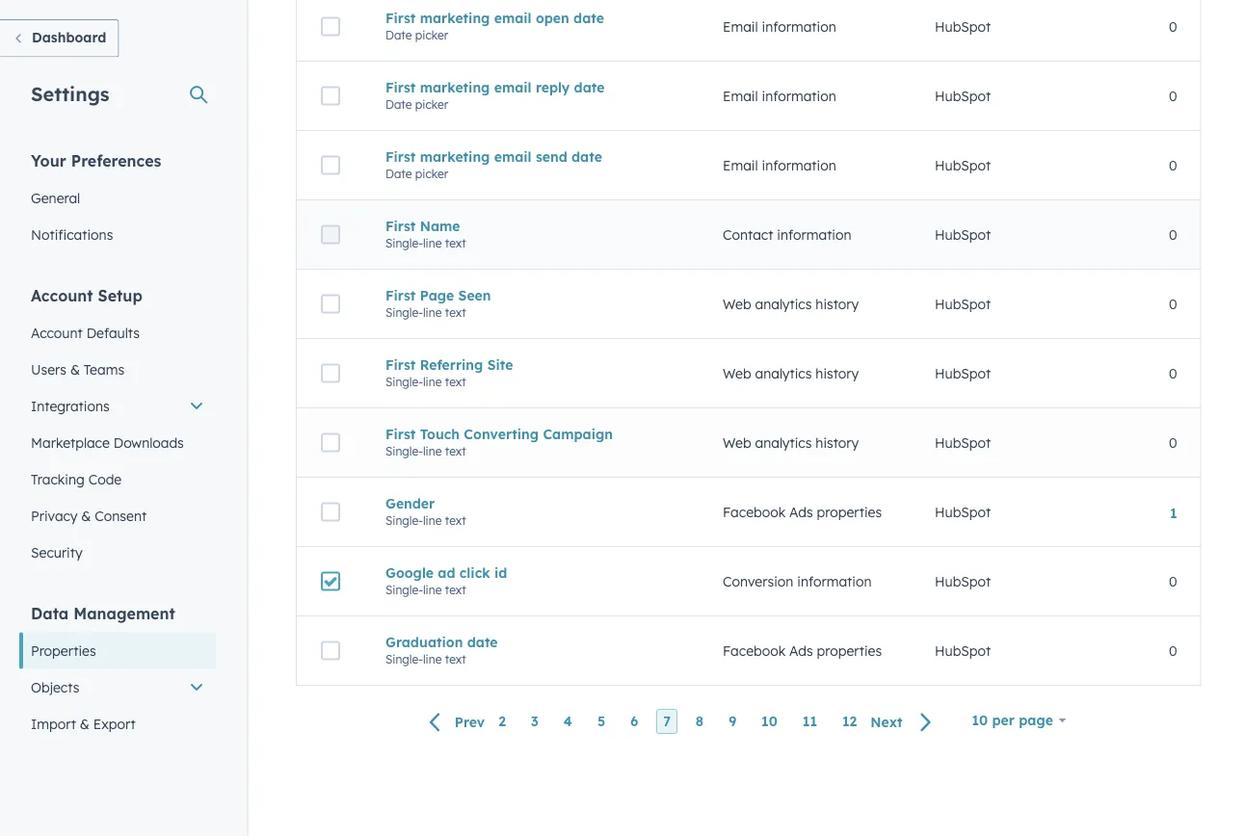 Task type: vqa. For each thing, say whether or not it's contained in the screenshot.
Create contact
no



Task type: describe. For each thing, give the bounding box(es) containing it.
history for first touch converting campaign
[[816, 435, 859, 451]]

text inside first page seen single-line text
[[445, 305, 466, 320]]

single- inside first page seen single-line text
[[386, 305, 423, 320]]

9 button
[[722, 710, 743, 735]]

6
[[631, 714, 638, 730]]

hubspot for first marketing email open date
[[935, 18, 991, 35]]

first name button
[[386, 218, 677, 235]]

7 button
[[657, 710, 678, 735]]

first marketing email send date date picker
[[386, 148, 602, 181]]

date inside graduation date single-line text
[[467, 634, 498, 651]]

0 for google ad click id
[[1169, 573, 1178, 590]]

graduation date single-line text
[[386, 634, 498, 667]]

text inside first name single-line text
[[445, 236, 466, 250]]

date for first marketing email open date
[[386, 28, 412, 42]]

date for first marketing email reply date
[[386, 97, 412, 112]]

dashboard link
[[0, 19, 119, 57]]

touch
[[420, 426, 460, 443]]

text inside graduation date single-line text
[[445, 652, 466, 667]]

properties link
[[19, 633, 216, 670]]

email for open
[[494, 9, 532, 26]]

4 button
[[557, 710, 579, 735]]

marketing for first marketing email open date
[[420, 9, 490, 26]]

seen
[[459, 287, 491, 304]]

1
[[1170, 505, 1178, 522]]

11 button
[[796, 710, 824, 735]]

1 button
[[1170, 505, 1178, 522]]

10 button
[[755, 710, 785, 735]]

google ad click id button
[[386, 565, 677, 582]]

0 for first touch converting campaign
[[1169, 435, 1178, 451]]

information for first marketing email reply date
[[762, 87, 837, 104]]

& for consent
[[81, 508, 91, 524]]

0 for first name
[[1169, 226, 1178, 243]]

information for first name
[[777, 226, 852, 243]]

first for first referring site
[[386, 356, 416, 373]]

web for first referring site
[[723, 365, 752, 382]]

first touch converting campaign button
[[386, 426, 677, 443]]

0 for graduation date
[[1169, 643, 1178, 660]]

first marketing email send date button
[[386, 148, 677, 165]]

hubspot for first referring site
[[935, 365, 991, 382]]

users & teams
[[31, 361, 124, 378]]

your
[[31, 151, 66, 170]]

3
[[531, 714, 539, 730]]

referring
[[420, 356, 483, 373]]

web for first page seen
[[723, 296, 752, 313]]

10 per page
[[972, 712, 1054, 729]]

page
[[420, 287, 454, 304]]

email for first marketing email send date
[[723, 157, 758, 174]]

9
[[729, 714, 737, 730]]

marketplace downloads
[[31, 434, 184, 451]]

tracking code link
[[19, 461, 216, 498]]

settings
[[31, 81, 109, 106]]

graduation
[[386, 634, 463, 651]]

8
[[696, 714, 704, 730]]

email for first marketing email reply date
[[723, 87, 758, 104]]

facebook ads properties for gender
[[723, 504, 882, 521]]

marketplace downloads link
[[19, 425, 216, 461]]

converting
[[464, 426, 539, 443]]

your preferences element
[[19, 150, 216, 253]]

marketing for first marketing email reply date
[[420, 79, 490, 96]]

email information for first marketing email open date
[[723, 18, 837, 35]]

first for first marketing email open date
[[386, 9, 416, 26]]

first marketing email open date date picker
[[386, 9, 604, 42]]

campaign
[[543, 426, 613, 443]]

information for first marketing email open date
[[762, 18, 837, 35]]

single- inside the first touch converting campaign single-line text
[[386, 444, 423, 459]]

consent
[[95, 508, 147, 524]]

hubspot for first marketing email send date
[[935, 157, 991, 174]]

contact information
[[723, 226, 852, 243]]

notifications link
[[19, 216, 216, 253]]

properties for gender
[[817, 504, 882, 521]]

account for account defaults
[[31, 324, 83, 341]]

email information for first marketing email send date
[[723, 157, 837, 174]]

first referring site single-line text
[[386, 356, 513, 389]]

downloads
[[114, 434, 184, 451]]

first touch converting campaign single-line text
[[386, 426, 613, 459]]

privacy
[[31, 508, 78, 524]]

marketing for first marketing email send date
[[420, 148, 490, 165]]

0 for first marketing email open date
[[1169, 18, 1178, 35]]

tab panel containing first marketing email open date
[[281, 0, 1217, 756]]

5
[[598, 714, 606, 730]]

integrations button
[[19, 388, 216, 425]]

web analytics history for first referring site
[[723, 365, 859, 382]]

text inside the gender single-line text
[[445, 514, 466, 528]]

facebook ads properties for graduation date
[[723, 643, 882, 660]]

analytics for first page seen
[[755, 296, 812, 313]]

tracking code
[[31, 471, 122, 488]]

security link
[[19, 535, 216, 571]]

prev
[[455, 714, 485, 731]]

0 for first page seen
[[1169, 296, 1178, 313]]

hubspot for gender
[[935, 504, 991, 521]]

graduation date button
[[386, 634, 677, 651]]

web analytics history for first page seen
[[723, 296, 859, 313]]

web analytics history for first touch converting campaign
[[723, 435, 859, 451]]

contact
[[723, 226, 774, 243]]

history for first page seen
[[816, 296, 859, 313]]

name
[[420, 218, 460, 235]]

send
[[536, 148, 568, 165]]

first marketing email open date button
[[386, 9, 677, 26]]

line inside the gender single-line text
[[423, 514, 442, 528]]

line inside first name single-line text
[[423, 236, 442, 250]]

defaults
[[86, 324, 140, 341]]

single- inside first referring site single-line text
[[386, 375, 423, 389]]

ad
[[438, 565, 456, 582]]

privacy & consent link
[[19, 498, 216, 535]]

first marketing email reply date button
[[386, 79, 677, 96]]

data management
[[31, 604, 175, 623]]

email information for first marketing email reply date
[[723, 87, 837, 104]]

0 for first marketing email reply date
[[1169, 87, 1178, 104]]

line inside graduation date single-line text
[[423, 652, 442, 667]]



Task type: locate. For each thing, give the bounding box(es) containing it.
notifications
[[31, 226, 113, 243]]

1 vertical spatial picker
[[415, 97, 448, 112]]

analytics for first touch converting campaign
[[755, 435, 812, 451]]

1 vertical spatial date
[[386, 97, 412, 112]]

1 vertical spatial &
[[81, 508, 91, 524]]

single- down google at left bottom
[[386, 583, 423, 598]]

picker up 'name'
[[415, 167, 448, 181]]

6 button
[[624, 710, 645, 735]]

account up account defaults at the top left
[[31, 286, 93, 305]]

2 0 from the top
[[1169, 87, 1178, 104]]

hubspot for google ad click id
[[935, 573, 991, 590]]

text down ad
[[445, 583, 466, 598]]

first marketing email reply date date picker
[[386, 79, 605, 112]]

1 horizontal spatial 10
[[972, 712, 988, 729]]

conversion information
[[723, 573, 872, 590]]

5 0 from the top
[[1169, 296, 1178, 313]]

marketing up 'name'
[[420, 148, 490, 165]]

& left export
[[80, 716, 90, 733]]

information for first marketing email send date
[[762, 157, 837, 174]]

2 account from the top
[[31, 324, 83, 341]]

text inside the first touch converting campaign single-line text
[[445, 444, 466, 459]]

date for first marketing email open date
[[574, 9, 604, 26]]

5 single- from the top
[[386, 514, 423, 528]]

0 vertical spatial web analytics history
[[723, 296, 859, 313]]

0 vertical spatial web
[[723, 296, 752, 313]]

4 0 from the top
[[1169, 226, 1178, 243]]

10 left per
[[972, 712, 988, 729]]

line down touch
[[423, 444, 442, 459]]

line down gender
[[423, 514, 442, 528]]

next
[[871, 714, 903, 731]]

1 date from the top
[[386, 28, 412, 42]]

1 line from the top
[[423, 236, 442, 250]]

2
[[499, 714, 506, 730]]

7 line from the top
[[423, 652, 442, 667]]

1 vertical spatial email information
[[723, 87, 837, 104]]

single- down page
[[386, 305, 423, 320]]

1 facebook ads properties from the top
[[723, 504, 882, 521]]

3 date from the top
[[386, 167, 412, 181]]

date for first marketing email send date
[[386, 167, 412, 181]]

& for teams
[[70, 361, 80, 378]]

line down referring
[[423, 375, 442, 389]]

6 0 from the top
[[1169, 365, 1178, 382]]

export
[[93, 716, 136, 733]]

picker for first marketing email open date
[[415, 28, 448, 42]]

1 email from the top
[[494, 9, 532, 26]]

2 picker from the top
[[415, 97, 448, 112]]

data
[[31, 604, 69, 623]]

first for first marketing email send date
[[386, 148, 416, 165]]

1 ads from the top
[[790, 504, 813, 521]]

account
[[31, 286, 93, 305], [31, 324, 83, 341]]

1 analytics from the top
[[755, 296, 812, 313]]

2 vertical spatial web analytics history
[[723, 435, 859, 451]]

click
[[460, 565, 490, 582]]

date right reply
[[574, 79, 605, 96]]

ads up conversion information
[[790, 504, 813, 521]]

0 vertical spatial history
[[816, 296, 859, 313]]

facebook for gender
[[723, 504, 786, 521]]

account for account setup
[[31, 286, 93, 305]]

gender
[[386, 495, 435, 512]]

users
[[31, 361, 66, 378]]

first inside first marketing email open date date picker
[[386, 9, 416, 26]]

2 web from the top
[[723, 365, 752, 382]]

text down referring
[[445, 375, 466, 389]]

1 vertical spatial account
[[31, 324, 83, 341]]

7 single- from the top
[[386, 652, 423, 667]]

prev button
[[418, 710, 492, 735]]

text down touch
[[445, 444, 466, 459]]

single- down graduation
[[386, 652, 423, 667]]

1 email information from the top
[[723, 18, 837, 35]]

single- inside graduation date single-line text
[[386, 652, 423, 667]]

2 marketing from the top
[[420, 79, 490, 96]]

1 vertical spatial marketing
[[420, 79, 490, 96]]

security
[[31, 544, 83, 561]]

1 web analytics history from the top
[[723, 296, 859, 313]]

email inside first marketing email send date date picker
[[494, 148, 532, 165]]

integrations
[[31, 398, 110, 415]]

2 history from the top
[[816, 365, 859, 382]]

facebook
[[723, 504, 786, 521], [723, 643, 786, 660]]

single- down 'name'
[[386, 236, 423, 250]]

teams
[[84, 361, 124, 378]]

2 button
[[492, 710, 513, 735]]

1 vertical spatial properties
[[817, 643, 882, 660]]

1 marketing from the top
[[420, 9, 490, 26]]

0 horizontal spatial 10
[[762, 714, 778, 730]]

2 facebook ads properties from the top
[[723, 643, 882, 660]]

& right privacy
[[81, 508, 91, 524]]

email left open
[[494, 9, 532, 26]]

date inside first marketing email open date date picker
[[574, 9, 604, 26]]

date inside first marketing email send date date picker
[[386, 167, 412, 181]]

single- down touch
[[386, 444, 423, 459]]

picker inside first marketing email reply date date picker
[[415, 97, 448, 112]]

first inside first marketing email send date date picker
[[386, 148, 416, 165]]

import & export
[[31, 716, 136, 733]]

pagination navigation
[[418, 710, 944, 735]]

date right send
[[572, 148, 602, 165]]

2 first from the top
[[386, 79, 416, 96]]

single-
[[386, 236, 423, 250], [386, 305, 423, 320], [386, 375, 423, 389], [386, 444, 423, 459], [386, 514, 423, 528], [386, 583, 423, 598], [386, 652, 423, 667]]

5 first from the top
[[386, 287, 416, 304]]

account up users
[[31, 324, 83, 341]]

email inside first marketing email reply date date picker
[[494, 79, 532, 96]]

your preferences
[[31, 151, 161, 170]]

6 hubspot from the top
[[935, 365, 991, 382]]

date
[[386, 28, 412, 42], [386, 97, 412, 112], [386, 167, 412, 181]]

1 vertical spatial analytics
[[755, 365, 812, 382]]

preferences
[[71, 151, 161, 170]]

single- down gender
[[386, 514, 423, 528]]

1 vertical spatial facebook ads properties
[[723, 643, 882, 660]]

& for export
[[80, 716, 90, 733]]

0 vertical spatial email
[[723, 18, 758, 35]]

google ad click id single-line text
[[386, 565, 507, 598]]

1 email from the top
[[723, 18, 758, 35]]

&
[[70, 361, 80, 378], [81, 508, 91, 524], [80, 716, 90, 733]]

site
[[488, 356, 513, 373]]

line inside the first touch converting campaign single-line text
[[423, 444, 442, 459]]

0 vertical spatial date
[[386, 28, 412, 42]]

3 single- from the top
[[386, 375, 423, 389]]

google
[[386, 565, 434, 582]]

information for google ad click id
[[798, 573, 872, 590]]

analytics for first referring site
[[755, 365, 812, 382]]

2 single- from the top
[[386, 305, 423, 320]]

1 history from the top
[[816, 296, 859, 313]]

1 facebook from the top
[[723, 504, 786, 521]]

line down graduation
[[423, 652, 442, 667]]

ads
[[790, 504, 813, 521], [790, 643, 813, 660]]

2 email from the top
[[723, 87, 758, 104]]

ads down conversion information
[[790, 643, 813, 660]]

date inside first marketing email send date date picker
[[572, 148, 602, 165]]

general
[[31, 189, 80, 206]]

7 text from the top
[[445, 652, 466, 667]]

0 vertical spatial email information
[[723, 18, 837, 35]]

text down 'name'
[[445, 236, 466, 250]]

2 vertical spatial analytics
[[755, 435, 812, 451]]

1 account from the top
[[31, 286, 93, 305]]

line
[[423, 236, 442, 250], [423, 305, 442, 320], [423, 375, 442, 389], [423, 444, 442, 459], [423, 514, 442, 528], [423, 583, 442, 598], [423, 652, 442, 667]]

2 text from the top
[[445, 305, 466, 320]]

text
[[445, 236, 466, 250], [445, 305, 466, 320], [445, 375, 466, 389], [445, 444, 466, 459], [445, 514, 466, 528], [445, 583, 466, 598], [445, 652, 466, 667]]

email
[[494, 9, 532, 26], [494, 79, 532, 96], [494, 148, 532, 165]]

first page seen single-line text
[[386, 287, 491, 320]]

line down 'name'
[[423, 236, 442, 250]]

date for first marketing email reply date
[[574, 79, 605, 96]]

first inside first page seen single-line text
[[386, 287, 416, 304]]

picker inside first marketing email send date date picker
[[415, 167, 448, 181]]

1 vertical spatial web
[[723, 365, 752, 382]]

1 vertical spatial facebook
[[723, 643, 786, 660]]

0 vertical spatial facebook ads properties
[[723, 504, 882, 521]]

10
[[972, 712, 988, 729], [762, 714, 778, 730]]

1 vertical spatial web analytics history
[[723, 365, 859, 382]]

first for first name
[[386, 218, 416, 235]]

8 0 from the top
[[1169, 573, 1178, 590]]

4 first from the top
[[386, 218, 416, 235]]

4 hubspot from the top
[[935, 226, 991, 243]]

2 hubspot from the top
[[935, 87, 991, 104]]

line inside first referring site single-line text
[[423, 375, 442, 389]]

9 hubspot from the top
[[935, 573, 991, 590]]

4 single- from the top
[[386, 444, 423, 459]]

facebook up conversion
[[723, 504, 786, 521]]

10 inside button
[[762, 714, 778, 730]]

import
[[31, 716, 76, 733]]

0 vertical spatial properties
[[817, 504, 882, 521]]

first page seen button
[[386, 287, 677, 304]]

2 date from the top
[[386, 97, 412, 112]]

6 text from the top
[[445, 583, 466, 598]]

properties for graduation date
[[817, 643, 882, 660]]

3 email information from the top
[[723, 157, 837, 174]]

text down graduation
[[445, 652, 466, 667]]

hubspot for graduation date
[[935, 643, 991, 660]]

12 button
[[836, 710, 864, 735]]

first for first marketing email reply date
[[386, 79, 416, 96]]

text inside the google ad click id single-line text
[[445, 583, 466, 598]]

hubspot for first marketing email reply date
[[935, 87, 991, 104]]

account defaults link
[[19, 315, 216, 351]]

2 vertical spatial web
[[723, 435, 752, 451]]

line down page
[[423, 305, 442, 320]]

1 vertical spatial email
[[494, 79, 532, 96]]

facebook ads properties up conversion information
[[723, 504, 882, 521]]

8 button
[[689, 710, 711, 735]]

reply
[[536, 79, 570, 96]]

picker for first marketing email reply date
[[415, 97, 448, 112]]

privacy & consent
[[31, 508, 147, 524]]

hubspot for first name
[[935, 226, 991, 243]]

& right users
[[70, 361, 80, 378]]

0 vertical spatial account
[[31, 286, 93, 305]]

1 vertical spatial email
[[723, 87, 758, 104]]

1 text from the top
[[445, 236, 466, 250]]

4 line from the top
[[423, 444, 442, 459]]

hubspot for first touch converting campaign
[[935, 435, 991, 451]]

0 vertical spatial picker
[[415, 28, 448, 42]]

2 analytics from the top
[[755, 365, 812, 382]]

0 for first referring site
[[1169, 365, 1178, 382]]

1 single- from the top
[[386, 236, 423, 250]]

11
[[803, 714, 818, 730]]

first inside first marketing email reply date date picker
[[386, 79, 416, 96]]

facebook for graduation date
[[723, 643, 786, 660]]

picker up first marketing email reply date date picker
[[415, 28, 448, 42]]

ads for gender
[[790, 504, 813, 521]]

date right open
[[574, 9, 604, 26]]

first inside first name single-line text
[[386, 218, 416, 235]]

7
[[663, 714, 671, 730]]

2 vertical spatial email information
[[723, 157, 837, 174]]

1 first from the top
[[386, 9, 416, 26]]

2 vertical spatial date
[[386, 167, 412, 181]]

3 web from the top
[[723, 435, 752, 451]]

6 line from the top
[[423, 583, 442, 598]]

single- inside first name single-line text
[[386, 236, 423, 250]]

first name single-line text
[[386, 218, 466, 250]]

general link
[[19, 180, 216, 216]]

users & teams link
[[19, 351, 216, 388]]

id
[[495, 565, 507, 582]]

single- inside the google ad click id single-line text
[[386, 583, 423, 598]]

conversion
[[723, 573, 794, 590]]

objects button
[[19, 670, 216, 706]]

dashboard
[[32, 29, 106, 46]]

7 first from the top
[[386, 426, 416, 443]]

3 button
[[524, 710, 546, 735]]

3 text from the top
[[445, 375, 466, 389]]

0 vertical spatial ads
[[790, 504, 813, 521]]

account defaults
[[31, 324, 140, 341]]

email for reply
[[494, 79, 532, 96]]

first referring site button
[[386, 356, 677, 373]]

2 ads from the top
[[790, 643, 813, 660]]

2 vertical spatial email
[[723, 157, 758, 174]]

date for first marketing email send date
[[572, 148, 602, 165]]

5 hubspot from the top
[[935, 296, 991, 313]]

0 for first marketing email send date
[[1169, 157, 1178, 174]]

marketing up first marketing email reply date date picker
[[420, 9, 490, 26]]

2 email from the top
[[494, 79, 532, 96]]

marketplace
[[31, 434, 110, 451]]

marketing
[[420, 9, 490, 26], [420, 79, 490, 96], [420, 148, 490, 165]]

email inside first marketing email open date date picker
[[494, 9, 532, 26]]

tracking
[[31, 471, 85, 488]]

first for first touch converting campaign
[[386, 426, 416, 443]]

3 web analytics history from the top
[[723, 435, 859, 451]]

data management element
[[19, 603, 216, 779]]

picker for first marketing email send date
[[415, 167, 448, 181]]

1 web from the top
[[723, 296, 752, 313]]

10 for 10
[[762, 714, 778, 730]]

picker inside first marketing email open date date picker
[[415, 28, 448, 42]]

2 vertical spatial email
[[494, 148, 532, 165]]

& inside import & export link
[[80, 716, 90, 733]]

1 0 from the top
[[1169, 18, 1178, 35]]

0 vertical spatial marketing
[[420, 9, 490, 26]]

first inside the first touch converting campaign single-line text
[[386, 426, 416, 443]]

10 inside popup button
[[972, 712, 988, 729]]

next button
[[864, 710, 944, 735]]

0
[[1169, 18, 1178, 35], [1169, 87, 1178, 104], [1169, 157, 1178, 174], [1169, 226, 1178, 243], [1169, 296, 1178, 313], [1169, 365, 1178, 382], [1169, 435, 1178, 451], [1169, 573, 1178, 590], [1169, 643, 1178, 660]]

facebook ads properties down conversion information
[[723, 643, 882, 660]]

text down page
[[445, 305, 466, 320]]

3 0 from the top
[[1169, 157, 1178, 174]]

9 0 from the top
[[1169, 643, 1178, 660]]

7 hubspot from the top
[[935, 435, 991, 451]]

text up ad
[[445, 514, 466, 528]]

& inside privacy & consent link
[[81, 508, 91, 524]]

3 email from the top
[[494, 148, 532, 165]]

email for first marketing email open date
[[723, 18, 758, 35]]

1 hubspot from the top
[[935, 18, 991, 35]]

5 text from the top
[[445, 514, 466, 528]]

date inside first marketing email open date date picker
[[386, 28, 412, 42]]

text inside first referring site single-line text
[[445, 375, 466, 389]]

5 line from the top
[[423, 514, 442, 528]]

account setup
[[31, 286, 142, 305]]

2 vertical spatial &
[[80, 716, 90, 733]]

2 email information from the top
[[723, 87, 837, 104]]

picker
[[415, 28, 448, 42], [415, 97, 448, 112], [415, 167, 448, 181]]

properties up "12"
[[817, 643, 882, 660]]

7 0 from the top
[[1169, 435, 1178, 451]]

3 hubspot from the top
[[935, 157, 991, 174]]

& inside users & teams "link"
[[70, 361, 80, 378]]

2 web analytics history from the top
[[723, 365, 859, 382]]

0 vertical spatial analytics
[[755, 296, 812, 313]]

2 vertical spatial marketing
[[420, 148, 490, 165]]

single- down referring
[[386, 375, 423, 389]]

10 hubspot from the top
[[935, 643, 991, 660]]

hubspot for first page seen
[[935, 296, 991, 313]]

3 email from the top
[[723, 157, 758, 174]]

marketing inside first marketing email reply date date picker
[[420, 79, 490, 96]]

objects
[[31, 679, 79, 696]]

10 per page button
[[960, 702, 1080, 740]]

4 text from the top
[[445, 444, 466, 459]]

0 vertical spatial email
[[494, 9, 532, 26]]

email left reply
[[494, 79, 532, 96]]

account setup element
[[19, 285, 216, 571]]

2 vertical spatial picker
[[415, 167, 448, 181]]

3 marketing from the top
[[420, 148, 490, 165]]

2 facebook from the top
[[723, 643, 786, 660]]

1 vertical spatial history
[[816, 365, 859, 382]]

3 analytics from the top
[[755, 435, 812, 451]]

per
[[993, 712, 1015, 729]]

web
[[723, 296, 752, 313], [723, 365, 752, 382], [723, 435, 752, 451]]

facebook down conversion
[[723, 643, 786, 660]]

3 line from the top
[[423, 375, 442, 389]]

1 picker from the top
[[415, 28, 448, 42]]

marketing down first marketing email open date date picker
[[420, 79, 490, 96]]

web for first touch converting campaign
[[723, 435, 752, 451]]

marketing inside first marketing email open date date picker
[[420, 9, 490, 26]]

single- inside the gender single-line text
[[386, 514, 423, 528]]

line down ad
[[423, 583, 442, 598]]

12
[[843, 714, 857, 730]]

first
[[386, 9, 416, 26], [386, 79, 416, 96], [386, 148, 416, 165], [386, 218, 416, 235], [386, 287, 416, 304], [386, 356, 416, 373], [386, 426, 416, 443]]

line inside first page seen single-line text
[[423, 305, 442, 320]]

date inside first marketing email reply date date picker
[[386, 97, 412, 112]]

marketing inside first marketing email send date date picker
[[420, 148, 490, 165]]

email left send
[[494, 148, 532, 165]]

10 for 10 per page
[[972, 712, 988, 729]]

0 vertical spatial &
[[70, 361, 80, 378]]

date right graduation
[[467, 634, 498, 651]]

5 button
[[591, 710, 612, 735]]

2 vertical spatial history
[[816, 435, 859, 451]]

tab panel
[[281, 0, 1217, 756]]

first inside first referring site single-line text
[[386, 356, 416, 373]]

line inside the google ad click id single-line text
[[423, 583, 442, 598]]

history for first referring site
[[816, 365, 859, 382]]

1 properties from the top
[[817, 504, 882, 521]]

0 vertical spatial facebook
[[723, 504, 786, 521]]

2 properties from the top
[[817, 643, 882, 660]]

6 single- from the top
[[386, 583, 423, 598]]

2 line from the top
[[423, 305, 442, 320]]

3 first from the top
[[386, 148, 416, 165]]

picker up first marketing email send date date picker
[[415, 97, 448, 112]]

properties
[[817, 504, 882, 521], [817, 643, 882, 660]]

3 picker from the top
[[415, 167, 448, 181]]

ads for graduation date
[[790, 643, 813, 660]]

6 first from the top
[[386, 356, 416, 373]]

setup
[[98, 286, 142, 305]]

3 history from the top
[[816, 435, 859, 451]]

first for first page seen
[[386, 287, 416, 304]]

gender button
[[386, 495, 677, 512]]

properties up conversion information
[[817, 504, 882, 521]]

email for send
[[494, 148, 532, 165]]

facebook ads properties
[[723, 504, 882, 521], [723, 643, 882, 660]]

date inside first marketing email reply date date picker
[[574, 79, 605, 96]]

10 right 9
[[762, 714, 778, 730]]

8 hubspot from the top
[[935, 504, 991, 521]]

1 vertical spatial ads
[[790, 643, 813, 660]]



